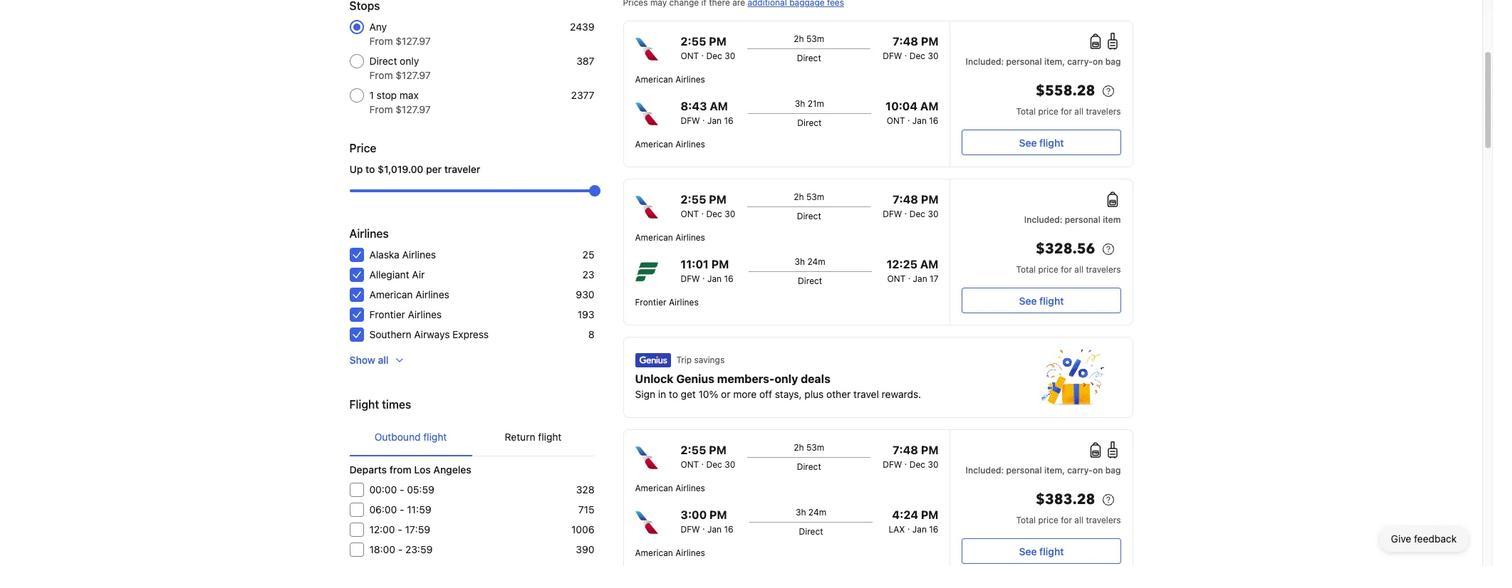 Task type: describe. For each thing, give the bounding box(es) containing it.
flight right return
[[538, 431, 562, 443]]

0 vertical spatial frontier airlines
[[635, 297, 699, 308]]

0 horizontal spatial frontier
[[369, 308, 405, 321]]

. inside 12:25 am ont . jan 17
[[908, 271, 911, 281]]

3h 24m for $383.28
[[796, 507, 826, 518]]

1
[[369, 89, 374, 101]]

3h for $383.28
[[796, 507, 806, 518]]

16 for $383.28
[[724, 524, 733, 535]]

airlines up "southern airways express" at the bottom of the page
[[408, 308, 442, 321]]

included: for $383.28
[[966, 465, 1004, 476]]

trip savings
[[676, 355, 725, 365]]

give feedback button
[[1380, 526, 1468, 552]]

return flight button
[[472, 419, 595, 456]]

flight up los on the left
[[423, 431, 447, 443]]

53m for $383.28
[[806, 442, 824, 453]]

2h for $383.28
[[794, 442, 804, 453]]

jan for 3:00
[[707, 524, 722, 535]]

30 up the 3:00 pm dfw . jan 16
[[725, 460, 735, 470]]

or
[[721, 388, 731, 400]]

show all button
[[344, 348, 411, 373]]

715
[[578, 504, 595, 516]]

to inside unlock genius members-only deals sign in to get 10% or more off stays, plus other travel rewards.
[[669, 388, 678, 400]]

930
[[576, 289, 595, 301]]

traveler
[[444, 163, 480, 175]]

stays,
[[775, 388, 802, 400]]

$383.28
[[1036, 490, 1095, 509]]

3h 21m
[[795, 98, 824, 109]]

included: for $328.56
[[1024, 214, 1063, 225]]

00:00
[[369, 484, 397, 496]]

american airlines up 8:43
[[635, 74, 705, 85]]

trip
[[676, 355, 692, 365]]

total for $558.28
[[1016, 106, 1036, 117]]

2:55 pm ont . dec 30 for $383.28
[[681, 444, 735, 470]]

unlock
[[635, 373, 674, 385]]

- for 00:00
[[400, 484, 404, 496]]

up to $1,019.00 per traveler
[[349, 163, 480, 175]]

allegiant air
[[369, 269, 425, 281]]

1 horizontal spatial frontier
[[635, 297, 667, 308]]

departs from los angeles
[[349, 464, 471, 476]]

times
[[382, 398, 411, 411]]

carry- for $558.28
[[1067, 56, 1093, 67]]

deals
[[801, 373, 831, 385]]

. inside "10:04 am ont . jan 16"
[[908, 113, 910, 123]]

airlines up air
[[402, 249, 436, 261]]

unlock genius members-only deals sign in to get 10% or more off stays, plus other travel rewards.
[[635, 373, 921, 400]]

2:55 for $383.28
[[681, 444, 706, 457]]

. inside 4:24 pm lax . jan 16
[[908, 521, 910, 532]]

11:01 pm dfw . jan 16
[[681, 258, 733, 284]]

jan for 8:43
[[707, 115, 722, 126]]

travel
[[854, 388, 879, 400]]

18:00 - 23:59
[[369, 544, 433, 556]]

390
[[576, 544, 595, 556]]

airlines up alaska
[[349, 227, 389, 240]]

more
[[733, 388, 757, 400]]

flight
[[349, 398, 379, 411]]

7:48 pm dfw . dec 30 for $328.56
[[883, 193, 939, 219]]

all for $558.28
[[1075, 106, 1084, 117]]

10:04
[[886, 100, 918, 113]]

from inside 1 stop max from $127.97
[[369, 103, 393, 115]]

american airlines down 8:43
[[635, 139, 705, 150]]

jan for 10:04
[[912, 115, 927, 126]]

travelers for $558.28
[[1086, 106, 1121, 117]]

airlines up 11:01
[[675, 232, 705, 243]]

personal for $328.56
[[1065, 214, 1101, 225]]

dec up 8:43
[[706, 51, 722, 61]]

8
[[588, 328, 595, 341]]

1 vertical spatial frontier airlines
[[369, 308, 442, 321]]

53m for $558.28
[[806, 33, 824, 44]]

see flight button for $328.56
[[962, 288, 1121, 313]]

$127.97 inside the any from $127.97
[[396, 35, 431, 47]]

show
[[349, 354, 375, 366]]

30 up 12:25 am ont . jan 17
[[928, 209, 939, 219]]

included: personal item, carry-on bag for $558.28
[[966, 56, 1121, 67]]

see for $383.28
[[1019, 545, 1037, 557]]

18:00
[[369, 544, 395, 556]]

10%
[[699, 388, 718, 400]]

only inside direct only from $127.97
[[400, 55, 419, 67]]

12:25
[[887, 258, 918, 271]]

on for $558.28
[[1093, 56, 1103, 67]]

airlines down air
[[415, 289, 449, 301]]

see for $328.56
[[1019, 295, 1037, 307]]

7:48 pm dfw . dec 30 for $383.28
[[883, 444, 939, 470]]

12:25 am ont . jan 17
[[887, 258, 939, 284]]

387
[[577, 55, 595, 67]]

outbound
[[375, 431, 421, 443]]

airlines down 8:43 am dfw . jan 16
[[675, 139, 705, 150]]

am for $558.28
[[920, 100, 939, 113]]

dfw inside 8:43 am dfw . jan 16
[[681, 115, 700, 126]]

personal for $558.28
[[1006, 56, 1042, 67]]

give
[[1391, 533, 1412, 545]]

flight times
[[349, 398, 411, 411]]

2439
[[570, 21, 595, 33]]

21m
[[808, 98, 824, 109]]

pm inside 4:24 pm lax . jan 16
[[921, 509, 939, 521]]

off
[[759, 388, 772, 400]]

3:00
[[681, 509, 707, 521]]

2377
[[571, 89, 595, 101]]

dfw inside 11:01 pm dfw . jan 16
[[681, 274, 700, 284]]

for for $558.28
[[1061, 106, 1072, 117]]

departs
[[349, 464, 387, 476]]

23
[[582, 269, 595, 281]]

1006
[[571, 524, 595, 536]]

06:00
[[369, 504, 397, 516]]

airlines up 8:43
[[675, 74, 705, 85]]

travelers for $328.56
[[1086, 264, 1121, 275]]

$328.56
[[1036, 239, 1095, 259]]

return
[[505, 431, 535, 443]]

get
[[681, 388, 696, 400]]

53m for $328.56
[[806, 192, 824, 202]]

airlines down 11:01 pm dfw . jan 16
[[669, 297, 699, 308]]

25
[[583, 249, 595, 261]]

all for $383.28
[[1075, 515, 1084, 526]]

savings
[[694, 355, 725, 365]]

air
[[412, 269, 425, 281]]

travelers for $383.28
[[1086, 515, 1121, 526]]

outbound flight button
[[349, 419, 472, 456]]

stop
[[377, 89, 397, 101]]

allegiant
[[369, 269, 409, 281]]

2h for $328.56
[[794, 192, 804, 202]]

. inside the 3:00 pm dfw . jan 16
[[702, 521, 705, 532]]

alaska airlines
[[369, 249, 436, 261]]

30 up 8:43 am dfw . jan 16
[[725, 51, 735, 61]]

total price for all travelers for $328.56
[[1016, 264, 1121, 275]]

24m for $328.56
[[807, 256, 825, 267]]

dfw up the 10:04
[[883, 51, 902, 61]]

8:43
[[681, 100, 707, 113]]

genius
[[676, 373, 715, 385]]

00:00 - 05:59
[[369, 484, 434, 496]]

total price for all travelers for $558.28
[[1016, 106, 1121, 117]]

11:01
[[681, 258, 709, 271]]

direct only from $127.97
[[369, 55, 431, 81]]

personal for $383.28
[[1006, 465, 1042, 476]]

rewards.
[[882, 388, 921, 400]]

any
[[369, 21, 387, 33]]

item
[[1103, 214, 1121, 225]]

see flight button for $383.28
[[962, 539, 1121, 564]]

other
[[826, 388, 851, 400]]

4:24 pm lax . jan 16
[[889, 509, 939, 535]]

only inside unlock genius members-only deals sign in to get 10% or more off stays, plus other travel rewards.
[[775, 373, 798, 385]]

17:59
[[405, 524, 430, 536]]

24m for $383.28
[[808, 507, 826, 518]]

bag for $383.28
[[1105, 465, 1121, 476]]

dec up 4:24
[[910, 460, 925, 470]]

16 inside "10:04 am ont . jan 16"
[[929, 115, 939, 126]]

- for 06:00
[[400, 504, 404, 516]]

$558.28
[[1036, 81, 1095, 100]]



Task type: locate. For each thing, give the bounding box(es) containing it.
2 2h 53m from the top
[[794, 192, 824, 202]]

see flight button for $558.28
[[962, 130, 1121, 155]]

dfw up 12:25
[[883, 209, 902, 219]]

ont inside 12:25 am ont . jan 17
[[887, 274, 906, 284]]

3 total from the top
[[1016, 515, 1036, 526]]

frontier airlines
[[635, 297, 699, 308], [369, 308, 442, 321]]

1 vertical spatial item,
[[1044, 465, 1065, 476]]

0 horizontal spatial only
[[400, 55, 419, 67]]

price for $383.28
[[1038, 515, 1059, 526]]

from inside the any from $127.97
[[369, 35, 393, 47]]

2 for from the top
[[1061, 264, 1072, 275]]

all
[[1075, 106, 1084, 117], [1075, 264, 1084, 275], [378, 354, 389, 366], [1075, 515, 1084, 526]]

2 vertical spatial included:
[[966, 465, 1004, 476]]

2:55 down get
[[681, 444, 706, 457]]

2 item, from the top
[[1044, 465, 1065, 476]]

american airlines down "3:00"
[[635, 548, 705, 559]]

3 53m from the top
[[806, 442, 824, 453]]

1 2:55 pm ont . dec 30 from the top
[[681, 35, 735, 61]]

2 vertical spatial see flight button
[[962, 539, 1121, 564]]

0 vertical spatial included: personal item, carry-on bag
[[966, 56, 1121, 67]]

30 up 11:01 pm dfw . jan 16
[[725, 209, 735, 219]]

travelers down $383.28
[[1086, 515, 1121, 526]]

jan inside "10:04 am ont . jan 16"
[[912, 115, 927, 126]]

2h 53m for $558.28
[[794, 33, 824, 44]]

2 vertical spatial total price for all travelers
[[1016, 515, 1121, 526]]

all down $558.28 at the right of the page
[[1075, 106, 1084, 117]]

2:55 up 8:43
[[681, 35, 706, 48]]

dfw down 11:01
[[681, 274, 700, 284]]

. inside 11:01 pm dfw . jan 16
[[702, 271, 705, 281]]

1 see from the top
[[1019, 136, 1037, 149]]

2:55 pm ont . dec 30 up 8:43
[[681, 35, 735, 61]]

3 2:55 pm ont . dec 30 from the top
[[681, 444, 735, 470]]

1 vertical spatial 7:48
[[893, 193, 918, 206]]

feedback
[[1414, 533, 1457, 545]]

2:55 pm ont . dec 30 up 11:01
[[681, 193, 735, 219]]

item, up $558.28 at the right of the page
[[1044, 56, 1065, 67]]

all for $328.56
[[1075, 264, 1084, 275]]

see flight down $328.56 region
[[1019, 295, 1064, 307]]

0 vertical spatial carry-
[[1067, 56, 1093, 67]]

2 2h from the top
[[794, 192, 804, 202]]

included: up $383.28 region
[[966, 465, 1004, 476]]

all down $328.56
[[1075, 264, 1084, 275]]

- for 12:00
[[398, 524, 402, 536]]

1 vertical spatial see flight
[[1019, 295, 1064, 307]]

1 see flight from the top
[[1019, 136, 1064, 149]]

on for $383.28
[[1093, 465, 1103, 476]]

members-
[[717, 373, 775, 385]]

from
[[389, 464, 412, 476]]

0 vertical spatial bag
[[1105, 56, 1121, 67]]

for down $558.28 at the right of the page
[[1061, 106, 1072, 117]]

7:48 down rewards.
[[893, 444, 918, 457]]

only down the any from $127.97 on the top left of the page
[[400, 55, 419, 67]]

jan inside 4:24 pm lax . jan 16
[[912, 524, 927, 535]]

0 vertical spatial only
[[400, 55, 419, 67]]

2 vertical spatial $127.97
[[396, 103, 431, 115]]

2 vertical spatial 2h
[[794, 442, 804, 453]]

3 2:55 from the top
[[681, 444, 706, 457]]

1 vertical spatial included:
[[1024, 214, 1063, 225]]

ont up 8:43
[[681, 51, 699, 61]]

jan inside the 3:00 pm dfw . jan 16
[[707, 524, 722, 535]]

sign
[[635, 388, 655, 400]]

2:55 pm ont . dec 30 for $558.28
[[681, 35, 735, 61]]

personal up $383.28 region
[[1006, 465, 1042, 476]]

from down stop
[[369, 103, 393, 115]]

1 2h 53m from the top
[[794, 33, 824, 44]]

16 inside 8:43 am dfw . jan 16
[[724, 115, 733, 126]]

2 vertical spatial 2:55
[[681, 444, 706, 457]]

2:55 for $328.56
[[681, 193, 706, 206]]

1 total from the top
[[1016, 106, 1036, 117]]

30
[[725, 51, 735, 61], [928, 51, 939, 61], [725, 209, 735, 219], [928, 209, 939, 219], [725, 460, 735, 470], [928, 460, 939, 470]]

2 vertical spatial 53m
[[806, 442, 824, 453]]

jan inside 8:43 am dfw . jan 16
[[707, 115, 722, 126]]

3 see from the top
[[1019, 545, 1037, 557]]

all inside button
[[378, 354, 389, 366]]

0 vertical spatial travelers
[[1086, 106, 1121, 117]]

dec up 12:25
[[910, 209, 925, 219]]

0 horizontal spatial to
[[365, 163, 375, 175]]

1 7:48 pm dfw . dec 30 from the top
[[883, 35, 939, 61]]

0 vertical spatial 24m
[[807, 256, 825, 267]]

1 horizontal spatial to
[[669, 388, 678, 400]]

airlines up "3:00"
[[675, 483, 705, 494]]

see flight for $328.56
[[1019, 295, 1064, 307]]

price
[[1038, 106, 1059, 117], [1038, 264, 1059, 275], [1038, 515, 1059, 526]]

3 $127.97 from the top
[[396, 103, 431, 115]]

2 vertical spatial for
[[1061, 515, 1072, 526]]

flight down $328.56 region
[[1039, 295, 1064, 307]]

all down $383.28
[[1075, 515, 1084, 526]]

see flight down $558.28 region on the top
[[1019, 136, 1064, 149]]

0 vertical spatial from
[[369, 35, 393, 47]]

airlines down the 3:00 pm dfw . jan 16
[[675, 548, 705, 559]]

0 vertical spatial 2:55 pm ont . dec 30
[[681, 35, 735, 61]]

tab list
[[349, 419, 595, 457]]

2h 53m for $328.56
[[794, 192, 824, 202]]

ont up 11:01
[[681, 209, 699, 219]]

total down $328.56 region
[[1016, 264, 1036, 275]]

0 vertical spatial on
[[1093, 56, 1103, 67]]

american
[[635, 74, 673, 85], [635, 139, 673, 150], [635, 232, 673, 243], [369, 289, 413, 301], [635, 483, 673, 494], [635, 548, 673, 559]]

included: personal item, carry-on bag up $383.28 region
[[966, 465, 1121, 476]]

1 horizontal spatial frontier airlines
[[635, 297, 699, 308]]

jan for 4:24
[[912, 524, 927, 535]]

0 vertical spatial 3h 24m
[[795, 256, 825, 267]]

direct
[[797, 53, 821, 63], [369, 55, 397, 67], [797, 118, 822, 128], [797, 211, 821, 222], [798, 276, 822, 286], [797, 462, 821, 472], [799, 526, 823, 537]]

american airlines
[[635, 74, 705, 85], [635, 139, 705, 150], [635, 232, 705, 243], [369, 289, 449, 301], [635, 483, 705, 494], [635, 548, 705, 559]]

dec up 11:01
[[706, 209, 722, 219]]

give feedback
[[1391, 533, 1457, 545]]

dfw
[[883, 51, 902, 61], [681, 115, 700, 126], [883, 209, 902, 219], [681, 274, 700, 284], [883, 460, 902, 470], [681, 524, 700, 535]]

$127.97 inside 1 stop max from $127.97
[[396, 103, 431, 115]]

per
[[426, 163, 442, 175]]

7:48 pm dfw . dec 30
[[883, 35, 939, 61], [883, 193, 939, 219], [883, 444, 939, 470]]

lax
[[889, 524, 905, 535]]

for down $383.28
[[1061, 515, 1072, 526]]

1 vertical spatial bag
[[1105, 465, 1121, 476]]

1 stop max from $127.97
[[369, 89, 431, 115]]

am for $328.56
[[920, 258, 939, 271]]

from
[[369, 35, 393, 47], [369, 69, 393, 81], [369, 103, 393, 115]]

american airlines up "3:00"
[[635, 483, 705, 494]]

travelers
[[1086, 106, 1121, 117], [1086, 264, 1121, 275], [1086, 515, 1121, 526]]

2:55 pm ont . dec 30 for $328.56
[[681, 193, 735, 219]]

3 travelers from the top
[[1086, 515, 1121, 526]]

2:55 for $558.28
[[681, 35, 706, 48]]

0 vertical spatial see flight button
[[962, 130, 1121, 155]]

0 vertical spatial included:
[[966, 56, 1004, 67]]

included: personal item, carry-on bag for $383.28
[[966, 465, 1121, 476]]

price for $328.56
[[1038, 264, 1059, 275]]

am right the 10:04
[[920, 100, 939, 113]]

7:48 for $558.28
[[893, 35, 918, 48]]

total down $383.28 region
[[1016, 515, 1036, 526]]

included: personal item
[[1024, 214, 1121, 225]]

1 vertical spatial $127.97
[[396, 69, 431, 81]]

193
[[578, 308, 595, 321]]

1 vertical spatial personal
[[1065, 214, 1101, 225]]

2 see flight button from the top
[[962, 288, 1121, 313]]

to right 'in'
[[669, 388, 678, 400]]

1 vertical spatial travelers
[[1086, 264, 1121, 275]]

3 see flight from the top
[[1019, 545, 1064, 557]]

0 horizontal spatial frontier airlines
[[369, 308, 442, 321]]

2 included: personal item, carry-on bag from the top
[[966, 465, 1121, 476]]

airways
[[414, 328, 450, 341]]

max
[[400, 89, 419, 101]]

travelers down $328.56
[[1086, 264, 1121, 275]]

2 total from the top
[[1016, 264, 1036, 275]]

ont inside "10:04 am ont . jan 16"
[[887, 115, 905, 126]]

1 vertical spatial 2:55 pm ont . dec 30
[[681, 193, 735, 219]]

1 vertical spatial 3h 24m
[[796, 507, 826, 518]]

1 vertical spatial 2h 53m
[[794, 192, 824, 202]]

only up stays,
[[775, 373, 798, 385]]

2 bag from the top
[[1105, 465, 1121, 476]]

2 vertical spatial see flight
[[1019, 545, 1064, 557]]

0 vertical spatial total price for all travelers
[[1016, 106, 1121, 117]]

for
[[1061, 106, 1072, 117], [1061, 264, 1072, 275], [1061, 515, 1072, 526]]

16 for $328.56
[[724, 274, 733, 284]]

0 vertical spatial to
[[365, 163, 375, 175]]

ont down the 10:04
[[887, 115, 905, 126]]

2 vertical spatial 7:48 pm dfw . dec 30
[[883, 444, 939, 470]]

see flight button
[[962, 130, 1121, 155], [962, 288, 1121, 313], [962, 539, 1121, 564]]

show all
[[349, 354, 389, 366]]

dec up "3:00"
[[706, 460, 722, 470]]

1 included: personal item, carry-on bag from the top
[[966, 56, 1121, 67]]

jan inside 12:25 am ont . jan 17
[[913, 274, 927, 284]]

3 from from the top
[[369, 103, 393, 115]]

2 7:48 from the top
[[893, 193, 918, 206]]

see flight button down $558.28 region on the top
[[962, 130, 1121, 155]]

0 vertical spatial total
[[1016, 106, 1036, 117]]

0 vertical spatial price
[[1038, 106, 1059, 117]]

1 $127.97 from the top
[[396, 35, 431, 47]]

ont for $558.28
[[681, 51, 699, 61]]

jan inside 11:01 pm dfw . jan 16
[[707, 274, 722, 284]]

included: for $558.28
[[966, 56, 1004, 67]]

1 vertical spatial total
[[1016, 264, 1036, 275]]

10:04 am ont . jan 16
[[886, 100, 939, 126]]

total for $383.28
[[1016, 515, 1036, 526]]

2 see from the top
[[1019, 295, 1037, 307]]

3h for $558.28
[[795, 98, 805, 109]]

genius image
[[1041, 349, 1104, 406], [635, 353, 671, 368], [635, 353, 671, 368]]

16
[[724, 115, 733, 126], [929, 115, 939, 126], [724, 274, 733, 284], [724, 524, 733, 535], [929, 524, 939, 535]]

2 see flight from the top
[[1019, 295, 1064, 307]]

1 carry- from the top
[[1067, 56, 1093, 67]]

0 vertical spatial 2h
[[794, 33, 804, 44]]

0 vertical spatial 2h 53m
[[794, 33, 824, 44]]

plus
[[805, 388, 824, 400]]

- right 00:00
[[400, 484, 404, 496]]

2 vertical spatial 2:55 pm ont . dec 30
[[681, 444, 735, 470]]

1 vertical spatial to
[[669, 388, 678, 400]]

2 carry- from the top
[[1067, 465, 1093, 476]]

2 2:55 from the top
[[681, 193, 706, 206]]

0 vertical spatial item,
[[1044, 56, 1065, 67]]

bag for $558.28
[[1105, 56, 1121, 67]]

dfw inside the 3:00 pm dfw . jan 16
[[681, 524, 700, 535]]

dfw up 4:24
[[883, 460, 902, 470]]

2 7:48 pm dfw . dec 30 from the top
[[883, 193, 939, 219]]

7:48 for $383.28
[[893, 444, 918, 457]]

7:48 pm dfw . dec 30 up 12:25
[[883, 193, 939, 219]]

0 vertical spatial 3h
[[795, 98, 805, 109]]

from inside direct only from $127.97
[[369, 69, 393, 81]]

southern airways express
[[369, 328, 489, 341]]

$127.97 inside direct only from $127.97
[[396, 69, 431, 81]]

4:24
[[892, 509, 918, 521]]

2 vertical spatial 2h 53m
[[794, 442, 824, 453]]

pm inside 11:01 pm dfw . jan 16
[[711, 258, 729, 271]]

1 vertical spatial price
[[1038, 264, 1059, 275]]

2:55 up 11:01
[[681, 193, 706, 206]]

carry- up $383.28
[[1067, 465, 1093, 476]]

3h for $328.56
[[795, 256, 805, 267]]

tab list containing outbound flight
[[349, 419, 595, 457]]

alaska
[[369, 249, 399, 261]]

frontier airlines down 11:01
[[635, 297, 699, 308]]

16 inside 4:24 pm lax . jan 16
[[929, 524, 939, 535]]

1 vertical spatial frontier
[[369, 308, 405, 321]]

am inside 12:25 am ont . jan 17
[[920, 258, 939, 271]]

3h
[[795, 98, 805, 109], [795, 256, 805, 267], [796, 507, 806, 518]]

los
[[414, 464, 431, 476]]

dec up the 10:04
[[910, 51, 925, 61]]

1 vertical spatial 53m
[[806, 192, 824, 202]]

travelers down $558.28 at the right of the page
[[1086, 106, 1121, 117]]

from down any
[[369, 35, 393, 47]]

see flight
[[1019, 136, 1064, 149], [1019, 295, 1064, 307], [1019, 545, 1064, 557]]

- for 18:00
[[398, 544, 403, 556]]

1 vertical spatial from
[[369, 69, 393, 81]]

item, up $383.28
[[1044, 465, 1065, 476]]

ont for $383.28
[[681, 460, 699, 470]]

7:48 pm dfw . dec 30 up 4:24
[[883, 444, 939, 470]]

- right 18:00 on the left bottom of page
[[398, 544, 403, 556]]

dfw down "3:00"
[[681, 524, 700, 535]]

1 travelers from the top
[[1086, 106, 1121, 117]]

for down $328.56
[[1061, 264, 1072, 275]]

1 vertical spatial carry-
[[1067, 465, 1093, 476]]

7:48 up 12:25
[[893, 193, 918, 206]]

- left 17:59
[[398, 524, 402, 536]]

3 total price for all travelers from the top
[[1016, 515, 1121, 526]]

price down $383.28 region
[[1038, 515, 1059, 526]]

see flight button down $328.56 region
[[962, 288, 1121, 313]]

pm inside the 3:00 pm dfw . jan 16
[[710, 509, 727, 521]]

am inside "10:04 am ont . jan 16"
[[920, 100, 939, 113]]

1 for from the top
[[1061, 106, 1072, 117]]

total down $558.28 region on the top
[[1016, 106, 1036, 117]]

3h 24m for $328.56
[[795, 256, 825, 267]]

1 vertical spatial 2:55
[[681, 193, 706, 206]]

1 vertical spatial on
[[1093, 465, 1103, 476]]

price down $328.56 region
[[1038, 264, 1059, 275]]

2:55
[[681, 35, 706, 48], [681, 193, 706, 206], [681, 444, 706, 457]]

frontier up southern
[[369, 308, 405, 321]]

16 inside 11:01 pm dfw . jan 16
[[724, 274, 733, 284]]

total price for all travelers down $328.56
[[1016, 264, 1121, 275]]

1 vertical spatial see
[[1019, 295, 1037, 307]]

flight for $328.56
[[1039, 295, 1064, 307]]

$127.97 up max
[[396, 69, 431, 81]]

0 vertical spatial 7:48
[[893, 35, 918, 48]]

item, for $558.28
[[1044, 56, 1065, 67]]

2 total price for all travelers from the top
[[1016, 264, 1121, 275]]

included: up $328.56 region
[[1024, 214, 1063, 225]]

23:59
[[405, 544, 433, 556]]

flight for $383.28
[[1039, 545, 1064, 557]]

16 for $558.28
[[724, 115, 733, 126]]

item,
[[1044, 56, 1065, 67], [1044, 465, 1065, 476]]

return flight
[[505, 431, 562, 443]]

1 vertical spatial only
[[775, 373, 798, 385]]

pm
[[709, 35, 727, 48], [921, 35, 939, 48], [709, 193, 727, 206], [921, 193, 939, 206], [711, 258, 729, 271], [709, 444, 727, 457], [921, 444, 939, 457], [710, 509, 727, 521], [921, 509, 939, 521]]

3 price from the top
[[1038, 515, 1059, 526]]

05:59
[[407, 484, 434, 496]]

12:00
[[369, 524, 395, 536]]

included: personal item, carry-on bag up $558.28 region on the top
[[966, 56, 1121, 67]]

flight for $558.28
[[1039, 136, 1064, 149]]

53m
[[806, 33, 824, 44], [806, 192, 824, 202], [806, 442, 824, 453]]

$558.28 region
[[962, 80, 1121, 105]]

total price for all travelers
[[1016, 106, 1121, 117], [1016, 264, 1121, 275], [1016, 515, 1121, 526]]

jan for 12:25
[[913, 274, 927, 284]]

-
[[400, 484, 404, 496], [400, 504, 404, 516], [398, 524, 402, 536], [398, 544, 403, 556]]

for for $383.28
[[1061, 515, 1072, 526]]

1 vertical spatial total price for all travelers
[[1016, 264, 1121, 275]]

0 vertical spatial 7:48 pm dfw . dec 30
[[883, 35, 939, 61]]

see flight down $383.28 region
[[1019, 545, 1064, 557]]

0 vertical spatial $127.97
[[396, 35, 431, 47]]

on up $383.28
[[1093, 465, 1103, 476]]

see down $328.56 region
[[1019, 295, 1037, 307]]

direct inside direct only from $127.97
[[369, 55, 397, 67]]

1 bag from the top
[[1105, 56, 1121, 67]]

2 vertical spatial see
[[1019, 545, 1037, 557]]

am inside 8:43 am dfw . jan 16
[[710, 100, 728, 113]]

0 vertical spatial see
[[1019, 136, 1037, 149]]

12:00 - 17:59
[[369, 524, 430, 536]]

2 vertical spatial total
[[1016, 515, 1036, 526]]

3 7:48 from the top
[[893, 444, 918, 457]]

2 vertical spatial price
[[1038, 515, 1059, 526]]

7:48 pm dfw . dec 30 for $558.28
[[883, 35, 939, 61]]

2 vertical spatial personal
[[1006, 465, 1042, 476]]

1 item, from the top
[[1044, 56, 1065, 67]]

3 2h from the top
[[794, 442, 804, 453]]

2 from from the top
[[369, 69, 393, 81]]

all right the 'show' in the left of the page
[[378, 354, 389, 366]]

carry- for $383.28
[[1067, 465, 1093, 476]]

30 up "10:04 am ont . jan 16" at the top
[[928, 51, 939, 61]]

see flight for $383.28
[[1019, 545, 1064, 557]]

2 vertical spatial 7:48
[[893, 444, 918, 457]]

for for $328.56
[[1061, 264, 1072, 275]]

item, for $383.28
[[1044, 465, 1065, 476]]

personal
[[1006, 56, 1042, 67], [1065, 214, 1101, 225], [1006, 465, 1042, 476]]

2 vertical spatial travelers
[[1086, 515, 1121, 526]]

to right up at the top left of the page
[[365, 163, 375, 175]]

frontier airlines up southern
[[369, 308, 442, 321]]

1 2h from the top
[[794, 33, 804, 44]]

ont up "3:00"
[[681, 460, 699, 470]]

2h for $558.28
[[794, 33, 804, 44]]

price
[[349, 142, 376, 155]]

8:43 am dfw . jan 16
[[681, 100, 733, 126]]

7:48 pm dfw . dec 30 up the 10:04
[[883, 35, 939, 61]]

ont for $328.56
[[681, 209, 699, 219]]

flight
[[1039, 136, 1064, 149], [1039, 295, 1064, 307], [423, 431, 447, 443], [538, 431, 562, 443], [1039, 545, 1064, 557]]

1 vertical spatial 2h
[[794, 192, 804, 202]]

2 53m from the top
[[806, 192, 824, 202]]

0 vertical spatial personal
[[1006, 56, 1042, 67]]

from up stop
[[369, 69, 393, 81]]

frontier right 930
[[635, 297, 667, 308]]

1 from from the top
[[369, 35, 393, 47]]

$383.28 region
[[962, 489, 1121, 514]]

3 for from the top
[[1061, 515, 1072, 526]]

17
[[930, 274, 939, 284]]

1 vertical spatial 7:48 pm dfw . dec 30
[[883, 193, 939, 219]]

0 vertical spatial see flight
[[1019, 136, 1064, 149]]

1 vertical spatial 24m
[[808, 507, 826, 518]]

see for $558.28
[[1019, 136, 1037, 149]]

2 vertical spatial 3h
[[796, 507, 806, 518]]

2 $127.97 from the top
[[396, 69, 431, 81]]

. inside 8:43 am dfw . jan 16
[[702, 113, 705, 123]]

2 travelers from the top
[[1086, 264, 1121, 275]]

$328.56 region
[[962, 238, 1121, 264]]

2 price from the top
[[1038, 264, 1059, 275]]

$127.97 down max
[[396, 103, 431, 115]]

3 7:48 pm dfw . dec 30 from the top
[[883, 444, 939, 470]]

1 price from the top
[[1038, 106, 1059, 117]]

2 on from the top
[[1093, 465, 1103, 476]]

3 2h 53m from the top
[[794, 442, 824, 453]]

price for $558.28
[[1038, 106, 1059, 117]]

am right 8:43
[[710, 100, 728, 113]]

30 up 4:24 pm lax . jan 16
[[928, 460, 939, 470]]

airlines
[[675, 74, 705, 85], [675, 139, 705, 150], [349, 227, 389, 240], [675, 232, 705, 243], [402, 249, 436, 261], [415, 289, 449, 301], [669, 297, 699, 308], [408, 308, 442, 321], [675, 483, 705, 494], [675, 548, 705, 559]]

3 see flight button from the top
[[962, 539, 1121, 564]]

total price for all travelers for $383.28
[[1016, 515, 1121, 526]]

1 vertical spatial for
[[1061, 264, 1072, 275]]

to
[[365, 163, 375, 175], [669, 388, 678, 400]]

1 on from the top
[[1093, 56, 1103, 67]]

0 vertical spatial for
[[1061, 106, 1072, 117]]

1 vertical spatial see flight button
[[962, 288, 1121, 313]]

included: personal item, carry-on bag
[[966, 56, 1121, 67], [966, 465, 1121, 476]]

outbound flight
[[375, 431, 447, 443]]

2h 53m for $383.28
[[794, 442, 824, 453]]

jan for 11:01
[[707, 274, 722, 284]]

flight down $383.28 region
[[1039, 545, 1064, 557]]

1 2:55 from the top
[[681, 35, 706, 48]]

2 2:55 pm ont . dec 30 from the top
[[681, 193, 735, 219]]

up
[[349, 163, 363, 175]]

personal left item
[[1065, 214, 1101, 225]]

1 7:48 from the top
[[893, 35, 918, 48]]

16 inside the 3:00 pm dfw . jan 16
[[724, 524, 733, 535]]

1 see flight button from the top
[[962, 130, 1121, 155]]

any from $127.97
[[369, 21, 431, 47]]

in
[[658, 388, 666, 400]]

included: up $558.28 region on the top
[[966, 56, 1004, 67]]

total price for all travelers down $383.28
[[1016, 515, 1121, 526]]

0 vertical spatial 2:55
[[681, 35, 706, 48]]

1 53m from the top
[[806, 33, 824, 44]]

$1,019.00
[[378, 163, 423, 175]]

angeles
[[433, 464, 471, 476]]

0 vertical spatial frontier
[[635, 297, 667, 308]]

3:00 pm dfw . jan 16
[[681, 509, 733, 535]]

7:48 for $328.56
[[893, 193, 918, 206]]

ont down 12:25
[[887, 274, 906, 284]]

see flight button down $383.28 region
[[962, 539, 1121, 564]]

on up $558.28 at the right of the page
[[1093, 56, 1103, 67]]

1 total price for all travelers from the top
[[1016, 106, 1121, 117]]

carry-
[[1067, 56, 1093, 67], [1067, 465, 1093, 476]]

1 vertical spatial 3h
[[795, 256, 805, 267]]

american airlines up 11:01
[[635, 232, 705, 243]]

1 horizontal spatial only
[[775, 373, 798, 385]]

1 vertical spatial included: personal item, carry-on bag
[[966, 465, 1121, 476]]

total for $328.56
[[1016, 264, 1036, 275]]

06:00 - 11:59
[[369, 504, 431, 516]]

2 vertical spatial from
[[369, 103, 393, 115]]

0 vertical spatial 53m
[[806, 33, 824, 44]]

american airlines down air
[[369, 289, 449, 301]]

see flight for $558.28
[[1019, 136, 1064, 149]]



Task type: vqa. For each thing, say whether or not it's contained in the screenshot.
24m to the top
yes



